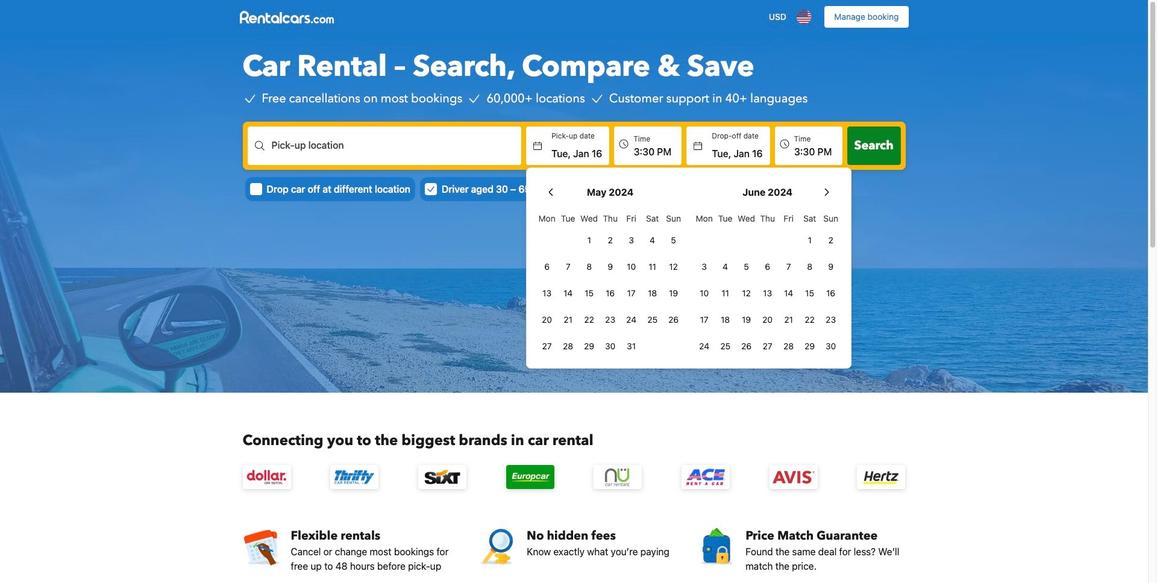 Task type: locate. For each thing, give the bounding box(es) containing it.
dollar image
[[243, 466, 291, 490]]

19 May 2024 checkbox
[[663, 282, 685, 306]]

12 May 2024 checkbox
[[663, 255, 685, 279]]

1 June 2024 checkbox
[[800, 229, 821, 253]]

18 May 2024 checkbox
[[642, 282, 663, 306]]

4 June 2024 checkbox
[[715, 255, 736, 279]]

26 May 2024 checkbox
[[663, 308, 685, 332]]

28 May 2024 checkbox
[[558, 335, 579, 359]]

2 grid from the left
[[694, 207, 842, 359]]

europcar image
[[506, 466, 555, 490]]

30 May 2024 checkbox
[[600, 335, 621, 359]]

7 May 2024 checkbox
[[558, 255, 579, 279]]

sixt image
[[418, 466, 467, 490]]

rentalcars.com brand logo image
[[240, 4, 334, 30]]

6 June 2024 checkbox
[[758, 255, 779, 279]]

8 June 2024 checkbox
[[800, 255, 821, 279]]

29 May 2024 checkbox
[[579, 335, 600, 359]]

14 May 2024 checkbox
[[558, 282, 579, 306]]

10 May 2024 checkbox
[[621, 255, 642, 279]]

Pick-up location field
[[272, 146, 522, 160]]

ace rent a car image
[[682, 466, 730, 490]]

27 May 2024 checkbox
[[537, 335, 558, 359]]

15 May 2024 checkbox
[[579, 282, 600, 306]]

9 June 2024 checkbox
[[821, 255, 842, 279]]

1 horizontal spatial grid
[[694, 207, 842, 359]]

30 June 2024 checkbox
[[821, 335, 842, 359]]

avis image
[[770, 466, 818, 490]]

11 May 2024 checkbox
[[642, 255, 663, 279]]

16 June 2024 checkbox
[[821, 282, 842, 306]]

3 May 2024 checkbox
[[621, 229, 642, 253]]

0 horizontal spatial grid
[[537, 207, 685, 359]]

16 May 2024 checkbox
[[600, 282, 621, 306]]

22 June 2024 checkbox
[[800, 308, 821, 332]]

flexible rentals image
[[243, 528, 281, 567]]

banner
[[0, 0, 1149, 34]]

29 June 2024 checkbox
[[800, 335, 821, 359]]

3 June 2024 checkbox
[[694, 255, 715, 279]]

21 June 2024 checkbox
[[779, 308, 800, 332]]

13 June 2024 checkbox
[[758, 282, 779, 306]]

us language icon image
[[797, 10, 812, 24]]

2 May 2024 checkbox
[[600, 229, 621, 253]]

1 May 2024 checkbox
[[579, 229, 600, 253]]

4 May 2024 checkbox
[[642, 229, 663, 253]]

grid
[[537, 207, 685, 359], [694, 207, 842, 359]]

thrifty image
[[331, 466, 379, 490]]

14 June 2024 checkbox
[[779, 282, 800, 306]]

21 May 2024 checkbox
[[558, 308, 579, 332]]



Task type: describe. For each thing, give the bounding box(es) containing it.
10 June 2024 checkbox
[[694, 282, 715, 306]]

1 grid from the left
[[537, 207, 685, 359]]

17 May 2024 checkbox
[[621, 282, 642, 306]]

price match guarantee image
[[698, 528, 736, 567]]

6 May 2024 checkbox
[[537, 255, 558, 279]]

nu car rental image
[[594, 466, 642, 490]]

8 May 2024 checkbox
[[579, 255, 600, 279]]

31 May 2024 checkbox
[[621, 335, 642, 359]]

25 June 2024 checkbox
[[715, 335, 736, 359]]

23 June 2024 checkbox
[[821, 308, 842, 332]]

19 June 2024 checkbox
[[736, 308, 758, 332]]

13 May 2024 checkbox
[[537, 282, 558, 306]]

5 June 2024 checkbox
[[736, 255, 758, 279]]

24 May 2024 checkbox
[[621, 308, 642, 332]]

27 June 2024 checkbox
[[758, 335, 779, 359]]

25 May 2024 checkbox
[[642, 308, 663, 332]]

18 June 2024 checkbox
[[715, 308, 736, 332]]

20 May 2024 checkbox
[[537, 308, 558, 332]]

5 May 2024 checkbox
[[663, 229, 685, 253]]

no hidden fees image
[[479, 528, 517, 567]]

2 June 2024 checkbox
[[821, 229, 842, 253]]

17 June 2024 checkbox
[[694, 308, 715, 332]]

22 May 2024 checkbox
[[579, 308, 600, 332]]

24 June 2024 checkbox
[[694, 335, 715, 359]]

hertz image
[[858, 466, 906, 490]]

15 June 2024 checkbox
[[800, 282, 821, 306]]

7 June 2024 checkbox
[[779, 255, 800, 279]]

9 May 2024 checkbox
[[600, 255, 621, 279]]

11 June 2024 checkbox
[[715, 282, 736, 306]]

26 June 2024 checkbox
[[736, 335, 758, 359]]

28 June 2024 checkbox
[[779, 335, 800, 359]]

23 May 2024 checkbox
[[600, 308, 621, 332]]

12 June 2024 checkbox
[[736, 282, 758, 306]]

20 June 2024 checkbox
[[758, 308, 779, 332]]



